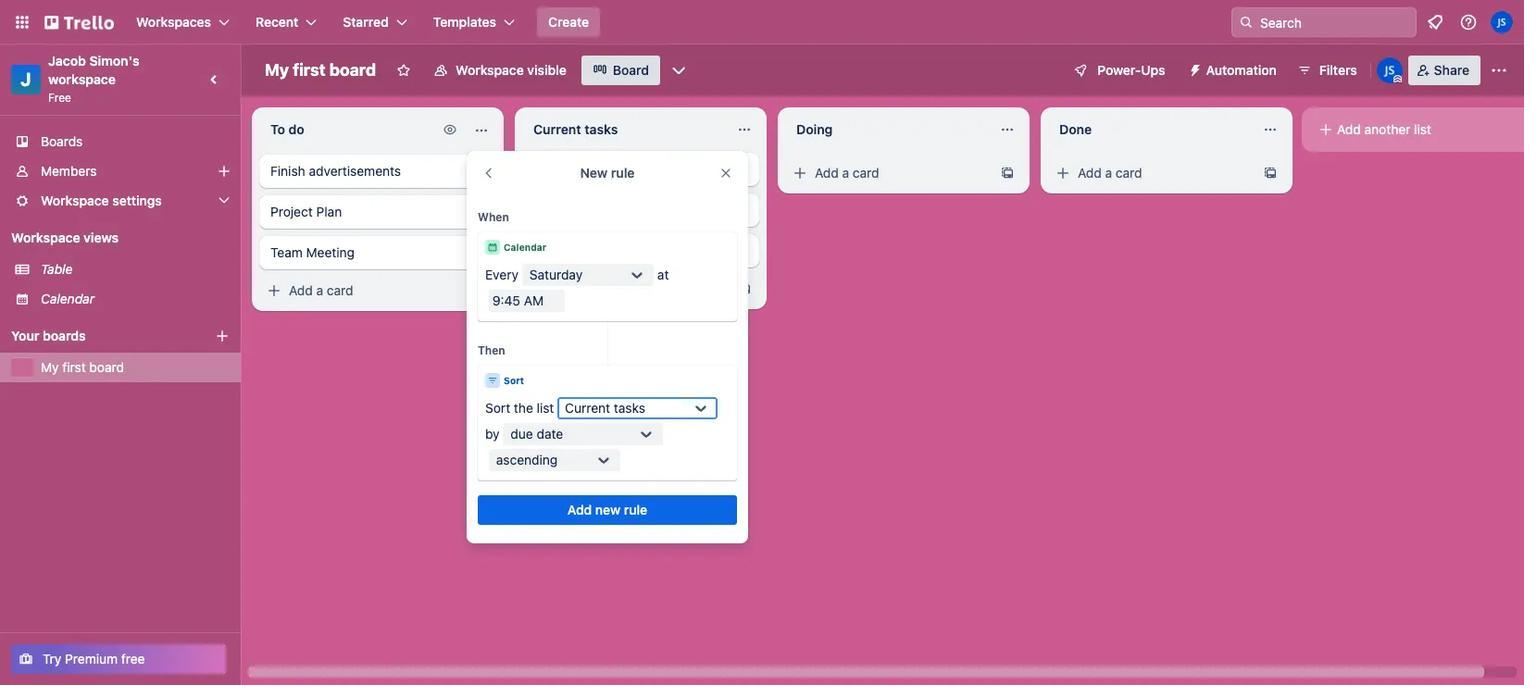 Task type: vqa. For each thing, say whether or not it's contained in the screenshot.
profiles
no



Task type: locate. For each thing, give the bounding box(es) containing it.
advertisements down the "to do" text box
[[309, 163, 401, 179]]

finish advertisements link for current tasks text box
[[523, 153, 760, 186]]

when
[[478, 210, 509, 224]]

0 vertical spatial calendar
[[504, 242, 547, 253]]

finish left new
[[534, 161, 569, 177]]

create from template… image
[[1001, 166, 1015, 181], [1264, 166, 1278, 181], [474, 283, 489, 298]]

project plan
[[271, 204, 342, 220]]

workspace up table
[[11, 230, 80, 246]]

advertisements
[[572, 161, 664, 177], [309, 163, 401, 179]]

add a card link for the left create from template… icon
[[259, 278, 467, 304]]

workspace
[[456, 62, 524, 78], [41, 193, 109, 208], [11, 230, 80, 246]]

my
[[265, 60, 289, 80], [41, 359, 59, 375]]

team meeting
[[534, 243, 618, 258], [271, 245, 355, 260]]

automation
[[1207, 62, 1277, 78]]

sort the list
[[485, 400, 554, 416]]

1 vertical spatial my first board
[[41, 359, 124, 375]]

filters
[[1320, 62, 1358, 78]]

board
[[330, 60, 376, 80], [89, 359, 124, 375]]

0 vertical spatial my first board
[[265, 60, 376, 80]]

finish advertisements link down current tasks text box
[[523, 153, 760, 186]]

team meeting link for sm icon associated with the "to do" text box
[[259, 236, 497, 270]]

card
[[853, 165, 880, 181], [1116, 165, 1143, 181], [590, 281, 617, 296], [327, 283, 354, 298]]

first
[[293, 60, 326, 80], [62, 359, 86, 375]]

sm image inside add another list link
[[1317, 120, 1336, 139]]

1 horizontal spatial finish
[[534, 161, 569, 177]]

add left another
[[1338, 121, 1362, 137]]

add a card down the plan
[[289, 283, 354, 298]]

board down the your boards with 1 items element
[[89, 359, 124, 375]]

create from template… image
[[737, 282, 752, 296]]

finish advertisements up the plan
[[271, 163, 401, 179]]

finish up project
[[271, 163, 306, 179]]

finish advertisements link up 'project plan' link at the top left of page
[[259, 155, 497, 188]]

at
[[658, 267, 669, 283]]

meeting up saturday
[[569, 243, 618, 258]]

my first board down the your boards with 1 items element
[[41, 359, 124, 375]]

1 vertical spatial rule
[[624, 502, 648, 518]]

my down 'your boards'
[[41, 359, 59, 375]]

board down starred
[[330, 60, 376, 80]]

1 vertical spatial my
[[41, 359, 59, 375]]

rule
[[611, 165, 635, 181], [624, 502, 648, 518]]

0 vertical spatial list
[[1415, 121, 1432, 137]]

a left at
[[580, 281, 587, 296]]

0 horizontal spatial list
[[537, 400, 554, 416]]

finish advertisements link
[[523, 153, 760, 186], [259, 155, 497, 188]]

1 horizontal spatial sm image
[[528, 280, 547, 298]]

1 vertical spatial first
[[62, 359, 86, 375]]

board inside text field
[[330, 60, 376, 80]]

0 vertical spatial board
[[330, 60, 376, 80]]

0 horizontal spatial my
[[41, 359, 59, 375]]

list right another
[[1415, 121, 1432, 137]]

a for create from template… icon corresponding to the doing text field
[[843, 165, 850, 181]]

sort up sort the list
[[504, 375, 524, 386]]

calendar up every at the left
[[504, 242, 547, 253]]

add a card link
[[786, 160, 993, 186], [1049, 160, 1256, 186], [523, 276, 730, 302], [259, 278, 467, 304]]

search image
[[1240, 15, 1254, 30]]

add
[[1338, 121, 1362, 137], [815, 165, 839, 181], [1078, 165, 1102, 181], [552, 281, 576, 296], [289, 283, 313, 298], [568, 502, 592, 518]]

1 vertical spatial workspace
[[41, 193, 109, 208]]

calendar link
[[41, 290, 230, 309]]

add another list
[[1338, 121, 1432, 137]]

first inside my first board link
[[62, 359, 86, 375]]

add a card down the doing text field
[[815, 165, 880, 181]]

saturday
[[530, 267, 583, 283]]

1 horizontal spatial board
[[330, 60, 376, 80]]

1 vertical spatial list
[[537, 400, 554, 416]]

team meeting link for sm icon related to current tasks text box
[[523, 234, 760, 268]]

first down boards
[[62, 359, 86, 375]]

add a card for the left create from template… icon
[[289, 283, 354, 298]]

current
[[565, 400, 611, 416]]

Done text field
[[1049, 115, 1253, 145]]

0 horizontal spatial finish advertisements link
[[259, 155, 497, 188]]

workspace settings
[[41, 193, 162, 208]]

first down recent "popup button"
[[293, 60, 326, 80]]

0 notifications image
[[1425, 11, 1447, 33]]

sm image inside automation button
[[1181, 56, 1207, 82]]

1 vertical spatial sort
[[485, 400, 511, 416]]

0 horizontal spatial board
[[89, 359, 124, 375]]

my first board down recent "popup button"
[[265, 60, 376, 80]]

views
[[83, 230, 119, 246]]

team meeting link down new rule
[[523, 234, 760, 268]]

0 horizontal spatial finish
[[271, 163, 306, 179]]

workspace visible
[[456, 62, 567, 78]]

meeting
[[569, 243, 618, 258], [306, 245, 355, 260]]

0 horizontal spatial first
[[62, 359, 86, 375]]

my first board
[[265, 60, 376, 80], [41, 359, 124, 375]]

1 horizontal spatial finish advertisements
[[534, 161, 664, 177]]

0 vertical spatial first
[[293, 60, 326, 80]]

sm image
[[528, 280, 547, 298], [265, 282, 283, 300]]

boards link
[[0, 127, 241, 157]]

recent button
[[245, 7, 328, 37]]

my inside text field
[[265, 60, 289, 80]]

due date
[[511, 426, 564, 442]]

sort for sort
[[504, 375, 524, 386]]

1 horizontal spatial my first board
[[265, 60, 376, 80]]

0 horizontal spatial meeting
[[306, 245, 355, 260]]

0 vertical spatial sort
[[504, 375, 524, 386]]

team down project
[[271, 245, 303, 260]]

add left new
[[568, 502, 592, 518]]

primary element
[[0, 0, 1525, 44]]

1 horizontal spatial my
[[265, 60, 289, 80]]

a down the plan
[[316, 283, 323, 298]]

finish
[[534, 161, 569, 177], [271, 163, 306, 179]]

Board name text field
[[256, 56, 386, 85]]

open information menu image
[[1460, 13, 1479, 31]]

add inside button
[[568, 502, 592, 518]]

meeting for sm icon related to current tasks text box
[[569, 243, 618, 258]]

team for current tasks text box
[[534, 243, 566, 258]]

card down done text box
[[1116, 165, 1143, 181]]

team meeting link down 'project plan' link at the top left of page
[[259, 236, 497, 270]]

sm image
[[1181, 56, 1207, 82], [441, 120, 460, 139], [1317, 120, 1336, 139], [791, 164, 810, 183], [1054, 164, 1073, 183]]

1 horizontal spatial team meeting link
[[523, 234, 760, 268]]

2 horizontal spatial create from template… image
[[1264, 166, 1278, 181]]

1 horizontal spatial advertisements
[[572, 161, 664, 177]]

date
[[537, 426, 564, 442]]

0 horizontal spatial team meeting link
[[259, 236, 497, 270]]

1 horizontal spatial meeting
[[569, 243, 618, 258]]

power-
[[1098, 62, 1142, 78]]

jacob simon (jacobsimon16) image
[[1492, 11, 1514, 33]]

finish advertisements down current tasks text box
[[534, 161, 664, 177]]

new
[[580, 165, 608, 181]]

sm image right every at the left
[[528, 280, 547, 298]]

0 horizontal spatial finish advertisements
[[271, 163, 401, 179]]

1 horizontal spatial first
[[293, 60, 326, 80]]

create from template… image for done text box
[[1264, 166, 1278, 181]]

1 horizontal spatial team
[[534, 243, 566, 258]]

add a card left at
[[552, 281, 617, 296]]

workspace inside button
[[456, 62, 524, 78]]

try premium free button
[[11, 645, 226, 674]]

members
[[41, 163, 97, 179]]

advertisements down current tasks text box
[[572, 161, 664, 177]]

calendar
[[504, 242, 547, 253], [41, 291, 95, 307]]

team
[[534, 243, 566, 258], [271, 245, 303, 260]]

None text field
[[489, 290, 565, 312]]

Doing text field
[[786, 115, 989, 145]]

a down the doing text field
[[843, 165, 850, 181]]

add another list link
[[1310, 115, 1525, 145]]

1 horizontal spatial finish advertisements link
[[523, 153, 760, 186]]

1 horizontal spatial team meeting
[[534, 243, 618, 258]]

customize views image
[[670, 61, 688, 80]]

plan
[[316, 204, 342, 220]]

board link
[[582, 56, 660, 85]]

share
[[1435, 62, 1470, 78]]

add a card down done text box
[[1078, 165, 1143, 181]]

0 horizontal spatial sm image
[[265, 282, 283, 300]]

1 vertical spatial calendar
[[41, 291, 95, 307]]

a down done text box
[[1106, 165, 1113, 181]]

calendar down table
[[41, 291, 95, 307]]

team meeting up saturday
[[534, 243, 618, 258]]

list inside add another list link
[[1415, 121, 1432, 137]]

my first board link
[[41, 359, 230, 377]]

0 horizontal spatial team
[[271, 245, 303, 260]]

workspace down templates dropdown button
[[456, 62, 524, 78]]

workspaces
[[136, 14, 211, 30]]

card down the doing text field
[[853, 165, 880, 181]]

your boards
[[11, 328, 86, 344]]

add a card
[[815, 165, 880, 181], [1078, 165, 1143, 181], [552, 281, 617, 296], [289, 283, 354, 298]]

add a card for create from template… image
[[552, 281, 617, 296]]

1 horizontal spatial list
[[1415, 121, 1432, 137]]

list right the
[[537, 400, 554, 416]]

0 vertical spatial my
[[265, 60, 289, 80]]

meeting down the plan
[[306, 245, 355, 260]]

my down recent
[[265, 60, 289, 80]]

1 horizontal spatial create from template… image
[[1001, 166, 1015, 181]]

settings
[[112, 193, 162, 208]]

list
[[1415, 121, 1432, 137], [537, 400, 554, 416]]

team up saturday
[[534, 243, 566, 258]]

a
[[843, 165, 850, 181], [1106, 165, 1113, 181], [580, 281, 587, 296], [316, 283, 323, 298]]

new rule
[[580, 165, 635, 181]]

free
[[121, 651, 145, 667]]

a for create from template… icon for done text box
[[1106, 165, 1113, 181]]

0 vertical spatial workspace
[[456, 62, 524, 78]]

add a card link for create from template… image
[[523, 276, 730, 302]]

then
[[478, 344, 505, 358]]

recent
[[256, 14, 299, 30]]

finish advertisements for current tasks text box
[[534, 161, 664, 177]]

workspace inside dropdown button
[[41, 193, 109, 208]]

automation button
[[1181, 56, 1288, 85]]

finish advertisements
[[534, 161, 664, 177], [271, 163, 401, 179]]

jacob simon's workspace link
[[48, 53, 143, 87]]

advertisements for the "to do" text box
[[309, 163, 401, 179]]

0 horizontal spatial my first board
[[41, 359, 124, 375]]

2 vertical spatial workspace
[[11, 230, 80, 246]]

team meeting down 'project plan'
[[271, 245, 355, 260]]

0 horizontal spatial advertisements
[[309, 163, 401, 179]]

first inside my first board text field
[[293, 60, 326, 80]]

0 horizontal spatial team meeting
[[271, 245, 355, 260]]

add down 'project plan'
[[289, 283, 313, 298]]

finish advertisements link for the "to do" text box
[[259, 155, 497, 188]]

sort left the
[[485, 400, 511, 416]]

project plan link
[[259, 195, 497, 229]]

team meeting link
[[523, 234, 760, 268], [259, 236, 497, 270]]

members link
[[0, 157, 241, 186]]

sm image down project
[[265, 282, 283, 300]]

create from template… image for the doing text field
[[1001, 166, 1015, 181]]

workspace down members
[[41, 193, 109, 208]]



Task type: describe. For each thing, give the bounding box(es) containing it.
filters button
[[1292, 56, 1363, 85]]

sm image for the "to do" text box
[[265, 282, 283, 300]]

add new rule
[[568, 502, 648, 518]]

add a card for create from template… icon for done text box
[[1078, 165, 1143, 181]]

star or unstar board image
[[397, 63, 411, 78]]

your boards with 1 items element
[[11, 325, 187, 347]]

new
[[596, 502, 621, 518]]

this member is an admin of this board. image
[[1394, 75, 1402, 83]]

To do text field
[[259, 115, 434, 145]]

try premium free
[[43, 651, 145, 667]]

1 vertical spatial board
[[89, 359, 124, 375]]

add a card for create from template… icon corresponding to the doing text field
[[815, 165, 880, 181]]

try
[[43, 651, 62, 667]]

add board image
[[215, 329, 230, 344]]

templates
[[433, 14, 497, 30]]

rule inside button
[[624, 502, 648, 518]]

workspace navigation collapse icon image
[[202, 67, 228, 93]]

your
[[11, 328, 39, 344]]

due
[[511, 426, 533, 442]]

simon's
[[89, 53, 140, 69]]

add down done text box
[[1078, 165, 1102, 181]]

current tasks
[[565, 400, 646, 416]]

power-ups
[[1098, 62, 1166, 78]]

workspace for workspace visible
[[456, 62, 524, 78]]

j
[[21, 69, 31, 90]]

every
[[485, 267, 519, 283]]

the
[[514, 400, 533, 416]]

another
[[1365, 121, 1411, 137]]

boards
[[43, 328, 86, 344]]

add new rule button
[[478, 496, 737, 525]]

meeting for sm icon associated with the "to do" text box
[[306, 245, 355, 260]]

1 horizontal spatial calendar
[[504, 242, 547, 253]]

tasks
[[614, 400, 646, 416]]

by
[[485, 426, 500, 442]]

workspaces button
[[125, 7, 241, 37]]

workspace
[[48, 71, 116, 87]]

finish for current tasks text box
[[534, 161, 569, 177]]

team for the "to do" text box
[[271, 245, 303, 260]]

table link
[[41, 260, 230, 279]]

workspace visible button
[[423, 56, 578, 85]]

card down the plan
[[327, 283, 354, 298]]

create button
[[537, 7, 600, 37]]

jacob simon's workspace free
[[48, 53, 143, 105]]

sort for sort the list
[[485, 400, 511, 416]]

team meeting for sm icon related to current tasks text box
[[534, 243, 618, 258]]

my first board inside text field
[[265, 60, 376, 80]]

starred button
[[332, 7, 418, 37]]

free
[[48, 91, 71, 105]]

list for add another list
[[1415, 121, 1432, 137]]

card right saturday
[[590, 281, 617, 296]]

add down the doing text field
[[815, 165, 839, 181]]

visible
[[528, 62, 567, 78]]

Search field
[[1254, 8, 1417, 36]]

back to home image
[[44, 7, 114, 37]]

premium
[[65, 651, 118, 667]]

finish for the "to do" text box
[[271, 163, 306, 179]]

add a card link for create from template… icon for done text box
[[1049, 160, 1256, 186]]

ups
[[1142, 62, 1166, 78]]

workspace settings button
[[0, 186, 241, 216]]

starred
[[343, 14, 389, 30]]

0 horizontal spatial create from template… image
[[474, 283, 489, 298]]

advertisements for current tasks text box
[[572, 161, 664, 177]]

workspace for workspace settings
[[41, 193, 109, 208]]

team meeting for sm icon associated with the "to do" text box
[[271, 245, 355, 260]]

jacob
[[48, 53, 86, 69]]

Current tasks text field
[[523, 115, 726, 145]]

0 horizontal spatial calendar
[[41, 291, 95, 307]]

jacob simon (jacobsimon16) image
[[1377, 57, 1403, 83]]

show menu image
[[1491, 61, 1509, 80]]

finish advertisements for the "to do" text box
[[271, 163, 401, 179]]

j link
[[11, 65, 41, 94]]

table
[[41, 261, 73, 277]]

board
[[613, 62, 649, 78]]

a for create from template… image
[[580, 281, 587, 296]]

templates button
[[422, 7, 526, 37]]

workspace views
[[11, 230, 119, 246]]

boards
[[41, 133, 83, 149]]

add a card link for create from template… icon corresponding to the doing text field
[[786, 160, 993, 186]]

workspace for workspace views
[[11, 230, 80, 246]]

ascending
[[496, 452, 558, 468]]

create
[[548, 14, 589, 30]]

share button
[[1409, 56, 1481, 85]]

a for the left create from template… icon
[[316, 283, 323, 298]]

add right every at the left
[[552, 281, 576, 296]]

power-ups button
[[1061, 56, 1177, 85]]

0 vertical spatial rule
[[611, 165, 635, 181]]

project
[[271, 204, 313, 220]]

list for sort the list
[[537, 400, 554, 416]]

sm image for current tasks text box
[[528, 280, 547, 298]]



